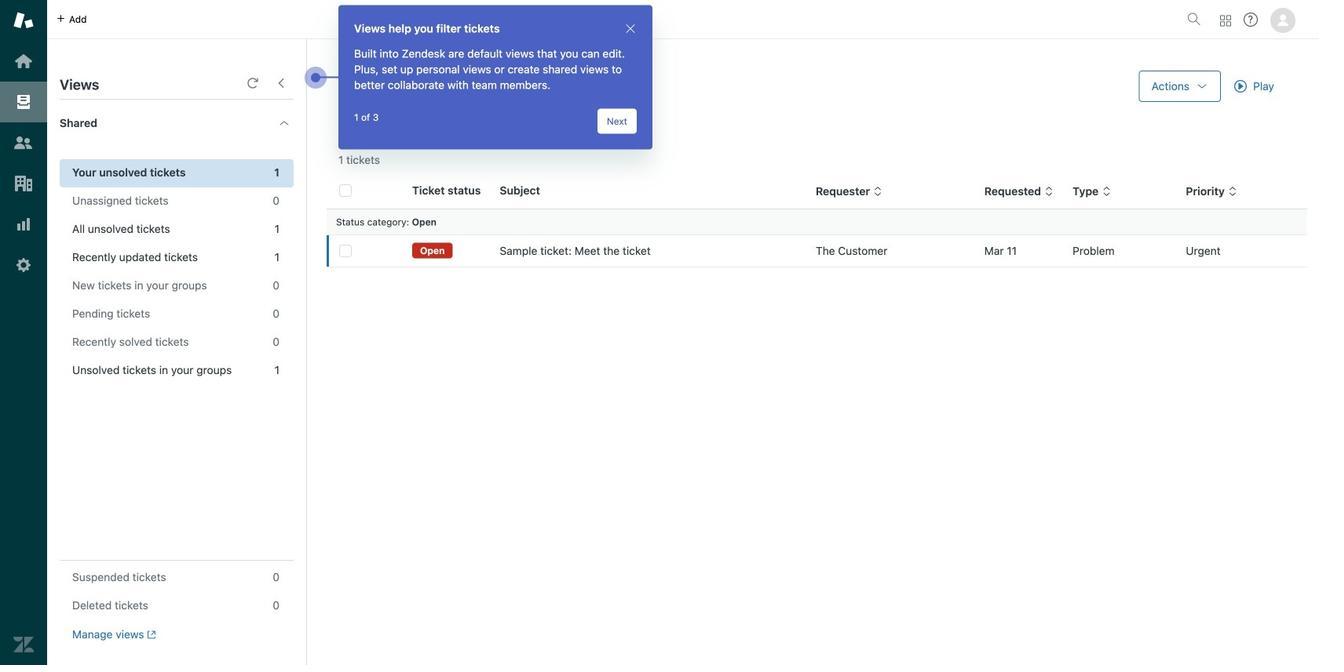 Task type: describe. For each thing, give the bounding box(es) containing it.
get help image
[[1244, 13, 1258, 27]]

zendesk image
[[13, 635, 34, 656]]

zendesk support image
[[13, 10, 34, 31]]

get started image
[[13, 51, 34, 71]]

views image
[[13, 92, 34, 112]]

customers image
[[13, 133, 34, 153]]

zendesk products image
[[1220, 15, 1231, 26]]

main element
[[0, 0, 47, 666]]

hide panel views image
[[275, 77, 287, 90]]



Task type: locate. For each thing, give the bounding box(es) containing it.
heading
[[47, 100, 306, 147]]

organizations image
[[13, 174, 34, 194]]

opens in a new tab image
[[144, 631, 156, 640]]

close image
[[624, 22, 637, 35]]

refresh views pane image
[[247, 77, 259, 90]]

reporting image
[[13, 214, 34, 235]]

row
[[327, 235, 1307, 267]]

dialog
[[338, 5, 653, 150]]

admin image
[[13, 255, 34, 276]]



Task type: vqa. For each thing, say whether or not it's contained in the screenshot.
Hide panel views ICON
yes



